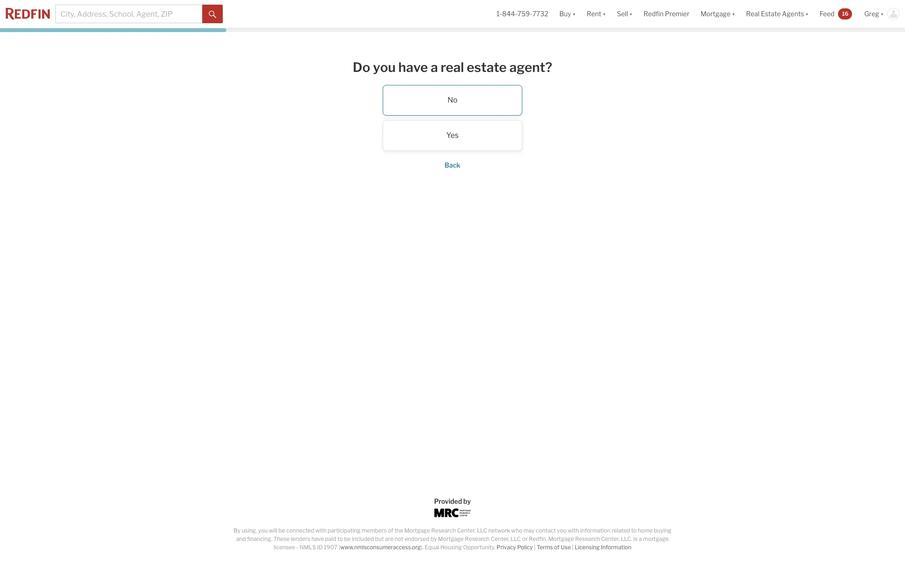 Task type: describe. For each thing, give the bounding box(es) containing it.
do
[[353, 60, 370, 75]]

policy
[[517, 545, 533, 552]]

included
[[352, 536, 374, 543]]

2 horizontal spatial research
[[575, 536, 600, 543]]

the
[[394, 528, 403, 535]]

1 horizontal spatial have
[[398, 60, 428, 75]]

connected
[[286, 528, 314, 535]]

mortgage up use
[[548, 536, 574, 543]]

licensing information link
[[575, 545, 631, 552]]

financing.
[[247, 536, 272, 543]]

2 horizontal spatial center,
[[601, 536, 620, 543]]

▾ for sell ▾
[[629, 10, 632, 18]]

not
[[395, 536, 403, 543]]

0 vertical spatial a
[[431, 60, 438, 75]]

back
[[445, 161, 460, 169]]

by using, you will be connected with participating members of the mortgage research center, llc network who may contact you with information related to home buying and financing. these lenders have paid to be included but are not endorsed by mortgage research center, llc or redfin. mortgage research center, llc. is a mortgage licensee - nmls id 1907 (
[[234, 528, 671, 552]]

real estate agents ▾
[[746, 10, 809, 18]]

back button
[[445, 161, 460, 169]]

paid
[[325, 536, 336, 543]]

City, Address, School, Agent, ZIP search field
[[55, 5, 202, 23]]

2 with from the left
[[568, 528, 579, 535]]

1 | from the left
[[534, 545, 535, 552]]

2 horizontal spatial you
[[557, 528, 567, 535]]

equal
[[425, 545, 439, 552]]

by inside by using, you will be connected with participating members of the mortgage research center, llc network who may contact you with information related to home buying and financing. these lenders have paid to be included but are not endorsed by mortgage research center, llc or redfin. mortgage research center, llc. is a mortgage licensee - nmls id 1907 (
[[431, 536, 437, 543]]

1 horizontal spatial to
[[631, 528, 637, 535]]

may
[[524, 528, 535, 535]]

have inside by using, you will be connected with participating members of the mortgage research center, llc network who may contact you with information related to home buying and financing. these lenders have paid to be included but are not endorsed by mortgage research center, llc or redfin. mortgage research center, llc. is a mortgage licensee - nmls id 1907 (
[[311, 536, 324, 543]]

but
[[375, 536, 384, 543]]

mortgage up endorsed at the bottom
[[404, 528, 430, 535]]

llc.
[[621, 536, 632, 543]]

information
[[580, 528, 610, 535]]

licensing
[[575, 545, 600, 552]]

mortgage inside dropdown button
[[701, 10, 731, 18]]

7732
[[532, 10, 548, 18]]

use
[[561, 545, 571, 552]]

redfin premier button
[[638, 0, 695, 28]]

estate
[[761, 10, 781, 18]]

buy ▾ button
[[559, 0, 576, 28]]

redfin
[[644, 10, 664, 18]]

5 ▾ from the left
[[805, 10, 809, 18]]

will
[[269, 528, 277, 535]]

▾ for rent ▾
[[603, 10, 606, 18]]

www.nmlsconsumeraccess.org ). equal housing opportunity. privacy policy | terms of use | licensing information
[[340, 545, 631, 552]]

do you have a real estate agent? option group
[[266, 85, 639, 151]]

greg ▾
[[864, 10, 884, 18]]

provided by
[[434, 498, 471, 506]]

network
[[488, 528, 510, 535]]

rent ▾ button
[[581, 0, 611, 28]]

2 | from the left
[[572, 545, 573, 552]]

real
[[746, 10, 760, 18]]

estate agent?
[[467, 60, 552, 75]]

and
[[236, 536, 246, 543]]

greg
[[864, 10, 879, 18]]

1-
[[497, 10, 502, 18]]

0 vertical spatial by
[[463, 498, 471, 506]]

844-
[[502, 10, 517, 18]]

provided
[[434, 498, 462, 506]]

participating
[[328, 528, 361, 535]]

these
[[273, 536, 290, 543]]

or
[[522, 536, 528, 543]]

related
[[612, 528, 630, 535]]

▾ for greg ▾
[[881, 10, 884, 18]]

contact
[[536, 528, 556, 535]]

housing
[[440, 545, 462, 552]]

buy
[[559, 10, 571, 18]]

submit search image
[[209, 11, 216, 18]]

1 horizontal spatial research
[[465, 536, 490, 543]]

buy ▾
[[559, 10, 576, 18]]



Task type: vqa. For each thing, say whether or not it's contained in the screenshot.
who
yes



Task type: locate. For each thing, give the bounding box(es) containing it.
| right use
[[572, 545, 573, 552]]

1 horizontal spatial |
[[572, 545, 573, 552]]

16
[[842, 10, 849, 17]]

mortgage ▾
[[701, 10, 735, 18]]

endorsed
[[405, 536, 429, 543]]

(
[[339, 545, 340, 552]]

0 vertical spatial have
[[398, 60, 428, 75]]

759-
[[517, 10, 532, 18]]

|
[[534, 545, 535, 552], [572, 545, 573, 552]]

id
[[317, 545, 323, 552]]

you right contact
[[557, 528, 567, 535]]

0 horizontal spatial by
[[431, 536, 437, 543]]

1 vertical spatial to
[[337, 536, 343, 543]]

0 horizontal spatial research
[[431, 528, 456, 535]]

terms
[[537, 545, 553, 552]]

real estate agents ▾ link
[[746, 0, 809, 28]]

with up paid
[[315, 528, 326, 535]]

sell
[[617, 10, 628, 18]]

▾ left real at the right
[[732, 10, 735, 18]]

be down participating
[[344, 536, 351, 543]]

▾ for buy ▾
[[573, 10, 576, 18]]

a left real
[[431, 60, 438, 75]]

0 vertical spatial to
[[631, 528, 637, 535]]

0 vertical spatial be
[[278, 528, 285, 535]]

by up equal
[[431, 536, 437, 543]]

sell ▾
[[617, 10, 632, 18]]

mortgage up housing
[[438, 536, 464, 543]]

who
[[511, 528, 522, 535]]

using,
[[242, 528, 257, 535]]

www.nmlsconsumeraccess.org
[[340, 545, 421, 552]]

0 vertical spatial llc
[[477, 528, 487, 535]]

be
[[278, 528, 285, 535], [344, 536, 351, 543]]

1-844-759-7732 link
[[497, 10, 548, 18]]

nmls
[[300, 545, 316, 552]]

do you have a real estate agent?
[[353, 60, 552, 75]]

llc up privacy policy link
[[511, 536, 521, 543]]

1 vertical spatial of
[[554, 545, 560, 552]]

mortgage ▾ button
[[701, 0, 735, 28]]

are
[[385, 536, 393, 543]]

a
[[431, 60, 438, 75], [639, 536, 642, 543]]

yes
[[446, 131, 459, 140]]

lenders
[[291, 536, 310, 543]]

center, down network
[[491, 536, 509, 543]]

▾
[[573, 10, 576, 18], [603, 10, 606, 18], [629, 10, 632, 18], [732, 10, 735, 18], [805, 10, 809, 18], [881, 10, 884, 18]]

opportunity.
[[463, 545, 495, 552]]

1 with from the left
[[315, 528, 326, 535]]

have up the id
[[311, 536, 324, 543]]

home
[[638, 528, 653, 535]]

1 horizontal spatial of
[[554, 545, 560, 552]]

0 horizontal spatial be
[[278, 528, 285, 535]]

of
[[388, 528, 393, 535], [554, 545, 560, 552]]

▾ right rent
[[603, 10, 606, 18]]

redfin.
[[529, 536, 547, 543]]

of for terms
[[554, 545, 560, 552]]

1 vertical spatial be
[[344, 536, 351, 543]]

llc
[[477, 528, 487, 535], [511, 536, 521, 543]]

real estate agents ▾ button
[[741, 0, 814, 28]]

0 horizontal spatial to
[[337, 536, 343, 543]]

a right "is"
[[639, 536, 642, 543]]

3 ▾ from the left
[[629, 10, 632, 18]]

mortgage
[[643, 536, 669, 543]]

research up the "opportunity." at right bottom
[[465, 536, 490, 543]]

1 horizontal spatial llc
[[511, 536, 521, 543]]

is
[[633, 536, 638, 543]]

information
[[601, 545, 631, 552]]

0 horizontal spatial of
[[388, 528, 393, 535]]

6 ▾ from the left
[[881, 10, 884, 18]]

1-844-759-7732
[[497, 10, 548, 18]]

1 vertical spatial a
[[639, 536, 642, 543]]

▾ right agents
[[805, 10, 809, 18]]

rent ▾ button
[[587, 0, 606, 28]]

1 vertical spatial have
[[311, 536, 324, 543]]

sell ▾ button
[[617, 0, 632, 28]]

4 ▾ from the left
[[732, 10, 735, 18]]

to up (
[[337, 536, 343, 543]]

mortgage left real at the right
[[701, 10, 731, 18]]

).
[[421, 545, 424, 552]]

sell ▾ button
[[611, 0, 638, 28]]

research up licensing
[[575, 536, 600, 543]]

▾ right sell
[[629, 10, 632, 18]]

real
[[441, 60, 464, 75]]

you right do
[[373, 60, 396, 75]]

0 horizontal spatial |
[[534, 545, 535, 552]]

you up financing.
[[258, 528, 268, 535]]

privacy policy link
[[497, 545, 533, 552]]

licensee
[[274, 545, 295, 552]]

0 horizontal spatial you
[[258, 528, 268, 535]]

www.nmlsconsumeraccess.org link
[[340, 545, 421, 552]]

1 vertical spatial llc
[[511, 536, 521, 543]]

buying
[[654, 528, 671, 535]]

1 horizontal spatial a
[[639, 536, 642, 543]]

1 horizontal spatial by
[[463, 498, 471, 506]]

llc up the "opportunity." at right bottom
[[477, 528, 487, 535]]

of for members
[[388, 528, 393, 535]]

to
[[631, 528, 637, 535], [337, 536, 343, 543]]

research up housing
[[431, 528, 456, 535]]

have
[[398, 60, 428, 75], [311, 536, 324, 543]]

by up mortgage research center image
[[463, 498, 471, 506]]

0 horizontal spatial a
[[431, 60, 438, 75]]

▾ for mortgage ▾
[[732, 10, 735, 18]]

with up use
[[568, 528, 579, 535]]

buy ▾ button
[[554, 0, 581, 28]]

0 horizontal spatial llc
[[477, 528, 487, 535]]

of left the the
[[388, 528, 393, 535]]

| down redfin.
[[534, 545, 535, 552]]

agents
[[782, 10, 804, 18]]

▾ right greg
[[881, 10, 884, 18]]

0 horizontal spatial center,
[[457, 528, 476, 535]]

no
[[447, 96, 458, 104]]

redfin premier
[[644, 10, 689, 18]]

2 ▾ from the left
[[603, 10, 606, 18]]

privacy
[[497, 545, 516, 552]]

of left use
[[554, 545, 560, 552]]

0 vertical spatial of
[[388, 528, 393, 535]]

1907
[[324, 545, 337, 552]]

0 horizontal spatial have
[[311, 536, 324, 543]]

rent ▾
[[587, 10, 606, 18]]

mortgage research center image
[[434, 509, 471, 518]]

by
[[463, 498, 471, 506], [431, 536, 437, 543]]

rent
[[587, 10, 601, 18]]

-
[[296, 545, 298, 552]]

terms of use link
[[537, 545, 571, 552]]

1 vertical spatial by
[[431, 536, 437, 543]]

of inside by using, you will be connected with participating members of the mortgage research center, llc network who may contact you with information related to home buying and financing. these lenders have paid to be included but are not endorsed by mortgage research center, llc or redfin. mortgage research center, llc. is a mortgage licensee - nmls id 1907 (
[[388, 528, 393, 535]]

research
[[431, 528, 456, 535], [465, 536, 490, 543], [575, 536, 600, 543]]

members
[[362, 528, 387, 535]]

have left real
[[398, 60, 428, 75]]

be up these
[[278, 528, 285, 535]]

center, up the "opportunity." at right bottom
[[457, 528, 476, 535]]

premier
[[665, 10, 689, 18]]

to up "is"
[[631, 528, 637, 535]]

mortgage
[[701, 10, 731, 18], [404, 528, 430, 535], [438, 536, 464, 543], [548, 536, 574, 543]]

1 horizontal spatial with
[[568, 528, 579, 535]]

mortgage ▾ button
[[695, 0, 741, 28]]

1 ▾ from the left
[[573, 10, 576, 18]]

1 horizontal spatial center,
[[491, 536, 509, 543]]

feed
[[820, 10, 835, 18]]

1 horizontal spatial be
[[344, 536, 351, 543]]

with
[[315, 528, 326, 535], [568, 528, 579, 535]]

1 horizontal spatial you
[[373, 60, 396, 75]]

▾ right buy on the right top of the page
[[573, 10, 576, 18]]

a inside by using, you will be connected with participating members of the mortgage research center, llc network who may contact you with information related to home buying and financing. these lenders have paid to be included but are not endorsed by mortgage research center, llc or redfin. mortgage research center, llc. is a mortgage licensee - nmls id 1907 (
[[639, 536, 642, 543]]

center, up information on the right
[[601, 536, 620, 543]]

center,
[[457, 528, 476, 535], [491, 536, 509, 543], [601, 536, 620, 543]]

0 horizontal spatial with
[[315, 528, 326, 535]]

by
[[234, 528, 240, 535]]

you
[[373, 60, 396, 75], [258, 528, 268, 535], [557, 528, 567, 535]]



